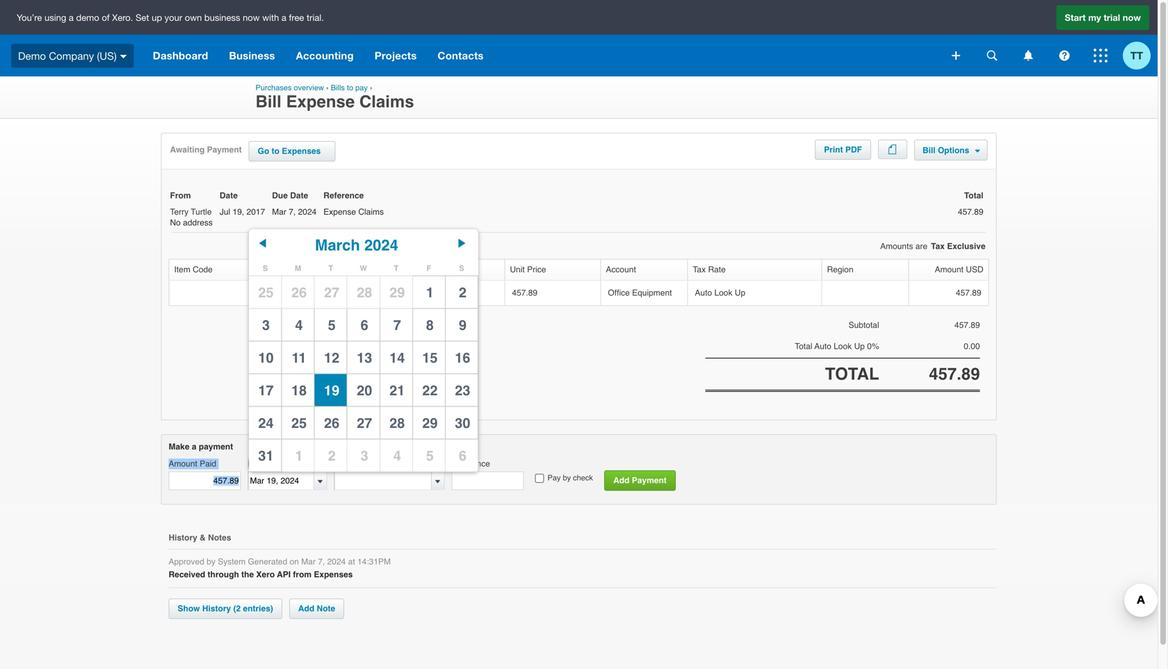 Task type: vqa. For each thing, say whether or not it's contained in the screenshot.
addresses link
no



Task type: locate. For each thing, give the bounding box(es) containing it.
system
[[218, 558, 246, 567]]

31
[[258, 448, 274, 464]]

6 link
[[348, 309, 380, 341], [446, 440, 478, 472]]

claims inside purchases overview › bills to pay › bill expense claims
[[360, 92, 414, 111]]

business
[[229, 49, 275, 62]]

1 vertical spatial 1
[[295, 448, 303, 464]]

own
[[185, 12, 202, 23]]

claims inside from terry turtle no address date jul 19, 2017 due date mar 7, 2024 reference expense claims
[[358, 207, 384, 217]]

1 up date paid "text field"
[[295, 448, 303, 464]]

paid from
[[334, 459, 373, 469]]

1 vertical spatial tax
[[693, 265, 706, 275]]

0 vertical spatial reference
[[324, 191, 364, 201]]

29 left 30 link
[[422, 416, 438, 432]]

1 vertical spatial 5 link
[[413, 440, 445, 472]]

print pdf link
[[816, 140, 871, 159]]

bills
[[331, 83, 345, 92]]

mar right on
[[301, 558, 316, 567]]

2 horizontal spatial 2024
[[364, 236, 398, 254]]

office
[[608, 288, 630, 298]]

expense
[[286, 92, 355, 111], [324, 207, 356, 217]]

bill left overview
[[256, 92, 282, 111]]

457.89 up 0.00
[[955, 321, 980, 330]]

3 down 20
[[361, 448, 368, 464]]

0 vertical spatial 2 link
[[446, 277, 478, 309]]

2 paid from the left
[[268, 459, 285, 469]]

claims
[[360, 92, 414, 111], [358, 207, 384, 217]]

by right pay
[[563, 474, 571, 483]]

due
[[272, 191, 288, 201]]

1 horizontal spatial 2024
[[327, 558, 346, 567]]

1 vertical spatial 2 link
[[315, 440, 347, 472]]

expense inside from terry turtle no address date jul 19, 2017 due date mar 7, 2024 reference expense claims
[[324, 207, 356, 217]]

1 vertical spatial payment
[[632, 476, 667, 486]]

25 link right 24
[[282, 407, 314, 439]]

usd
[[966, 265, 984, 275]]

0 horizontal spatial auto
[[695, 288, 712, 298]]

0 horizontal spatial mar
[[272, 207, 287, 217]]

s left description
[[263, 264, 268, 273]]

0 vertical spatial claims
[[360, 92, 414, 111]]

0 vertical spatial amount
[[935, 265, 964, 275]]

1 vertical spatial claims
[[358, 207, 384, 217]]

awaiting payment
[[170, 145, 242, 155]]

trial.
[[307, 12, 324, 23]]

25 down 18 at the left
[[291, 416, 307, 432]]

1 horizontal spatial bill
[[923, 146, 936, 155]]

look up total
[[834, 342, 852, 352]]

25 left qantas
[[258, 285, 274, 301]]

6
[[361, 318, 368, 334], [459, 448, 467, 464]]

0%
[[867, 342, 879, 352]]

2 right 1.00
[[459, 285, 467, 301]]

expenses inside approved by system generated on mar 7, 2024 at 14:31pm received through the xero api from expenses
[[314, 570, 353, 580]]

3 for topmost 3 'link'
[[262, 318, 270, 334]]

1 horizontal spatial 3
[[361, 448, 368, 464]]

now right trial
[[1123, 12, 1141, 23]]

tax left the rate
[[693, 265, 706, 275]]

a right using
[[69, 12, 74, 23]]

to inside purchases overview › bills to pay › bill expense claims
[[347, 83, 353, 92]]

purchases overview link
[[256, 83, 324, 92]]

1 horizontal spatial ›
[[370, 83, 373, 92]]

25 link
[[249, 277, 281, 309], [282, 407, 314, 439]]

payment right awaiting
[[207, 145, 242, 155]]

0 horizontal spatial 26 link
[[282, 277, 314, 309]]

add left note
[[298, 604, 315, 614]]

2 s from the left
[[459, 264, 464, 273]]

reference
[[324, 191, 364, 201], [452, 459, 490, 469]]

1 vertical spatial 25
[[291, 416, 307, 432]]

look down the rate
[[715, 288, 733, 298]]

total for total 457.89
[[964, 191, 984, 201]]

3 link up 10 link
[[249, 309, 281, 341]]

0 horizontal spatial total
[[795, 342, 813, 352]]

item code
[[174, 265, 213, 275]]

4 link right paid from
[[380, 440, 412, 472]]

0 vertical spatial 29 link
[[380, 277, 412, 309]]

t up qantas - xerocon plane ticket
[[329, 264, 333, 273]]

28 down w in the left top of the page
[[357, 285, 372, 301]]

now left the with
[[243, 12, 260, 23]]

1 vertical spatial add
[[298, 604, 315, 614]]

date up jul
[[220, 191, 238, 201]]

1 horizontal spatial history
[[202, 604, 231, 614]]

25 link down description
[[249, 277, 281, 309]]

1 horizontal spatial payment
[[632, 476, 667, 486]]

bill inside purchases overview › bills to pay › bill expense claims
[[256, 92, 282, 111]]

1 vertical spatial 26
[[324, 416, 340, 432]]

0 horizontal spatial now
[[243, 12, 260, 23]]

1 vertical spatial expense
[[324, 207, 356, 217]]

3 paid from the left
[[334, 459, 351, 469]]

s right quantity in the top left of the page
[[459, 264, 464, 273]]

Reference text field
[[452, 472, 524, 491]]

1 horizontal spatial 1
[[426, 285, 434, 301]]

6 link down "30" at the left of page
[[446, 440, 478, 472]]

3
[[262, 318, 270, 334], [361, 448, 368, 464]]

mar down due
[[272, 207, 287, 217]]

1 vertical spatial total
[[795, 342, 813, 352]]

history
[[169, 533, 197, 543], [202, 604, 231, 614]]

5
[[328, 318, 336, 334], [426, 448, 434, 464]]

26 down 19
[[324, 416, 340, 432]]

amount left usd
[[935, 265, 964, 275]]

1 horizontal spatial up
[[854, 342, 865, 352]]

a
[[69, 12, 74, 23], [282, 12, 286, 23], [192, 442, 197, 452]]

0 vertical spatial up
[[735, 288, 746, 298]]

banner
[[0, 0, 1158, 77]]

5 down 22
[[426, 448, 434, 464]]

claims down projects dropdown button
[[360, 92, 414, 111]]

2 link right 1.00
[[446, 277, 478, 309]]

payment for add payment
[[632, 476, 667, 486]]

Amount Paid text field
[[169, 472, 241, 491]]

banner containing dashboard
[[0, 0, 1158, 77]]

29 link down 22
[[413, 407, 445, 439]]

2024 up w in the left top of the page
[[364, 236, 398, 254]]

bill options
[[923, 146, 972, 155]]

1 horizontal spatial 25 link
[[282, 407, 314, 439]]

total
[[964, 191, 984, 201], [795, 342, 813, 352]]

27 link right '-'
[[315, 277, 347, 309]]

457.89 down 0.00
[[929, 365, 980, 384]]

26 link down 19
[[315, 407, 347, 439]]

to right "go"
[[272, 146, 280, 156]]

0 horizontal spatial look
[[715, 288, 733, 298]]

0 vertical spatial 5 link
[[315, 309, 347, 341]]

5 link down qantas - xerocon plane ticket
[[315, 309, 347, 341]]

total
[[825, 365, 879, 384]]

history & notes
[[169, 533, 231, 543]]

457.89
[[958, 207, 984, 217], [512, 288, 538, 298], [956, 288, 982, 298], [955, 321, 980, 330], [929, 365, 980, 384]]

2 down 19
[[328, 448, 336, 464]]

1 s from the left
[[263, 264, 268, 273]]

expenses
[[282, 146, 321, 156], [314, 570, 353, 580]]

item
[[174, 265, 190, 275]]

payment right the check
[[632, 476, 667, 486]]

› right pay
[[370, 83, 373, 92]]

0 vertical spatial 4
[[295, 318, 303, 334]]

1 horizontal spatial 26 link
[[315, 407, 347, 439]]

1 horizontal spatial reference
[[452, 459, 490, 469]]

28 link down '21'
[[380, 407, 412, 439]]

make
[[169, 442, 190, 452]]

auto down tax rate
[[695, 288, 712, 298]]

2024 up march
[[298, 207, 317, 217]]

4 up "11" link
[[295, 318, 303, 334]]

0 horizontal spatial ›
[[326, 83, 329, 92]]

by for approved
[[207, 558, 216, 567]]

1 horizontal spatial 4
[[393, 448, 401, 464]]

27 link down 20
[[348, 407, 380, 439]]

from
[[293, 570, 312, 580]]

10
[[258, 350, 274, 366]]

1 horizontal spatial 1 link
[[413, 277, 445, 309]]

26 link down description
[[282, 277, 314, 309]]

28 down '21'
[[390, 416, 405, 432]]

9 link
[[446, 309, 478, 341]]

29 right ticket
[[390, 285, 405, 301]]

history left (2
[[202, 604, 231, 614]]

company
[[49, 50, 94, 62]]

1 for leftmost 1 link
[[295, 448, 303, 464]]

1 link down the f
[[413, 277, 445, 309]]

1 horizontal spatial 6
[[459, 448, 467, 464]]

1
[[426, 285, 434, 301], [295, 448, 303, 464]]

2017
[[247, 207, 265, 217]]

unit price
[[510, 265, 546, 275]]

0 horizontal spatial 25 link
[[249, 277, 281, 309]]

27 left "plane"
[[324, 285, 340, 301]]

0 horizontal spatial 29 link
[[380, 277, 412, 309]]

2024
[[298, 207, 317, 217], [364, 236, 398, 254], [327, 558, 346, 567]]

demo
[[18, 50, 46, 62]]

date up date paid "text field"
[[248, 459, 266, 469]]

0 horizontal spatial reference
[[324, 191, 364, 201]]

1 horizontal spatial 26
[[324, 416, 340, 432]]

1 horizontal spatial 25
[[291, 416, 307, 432]]

1 down the f
[[426, 285, 434, 301]]

0 vertical spatial 1
[[426, 285, 434, 301]]

7, right 2017
[[289, 207, 296, 217]]

1 horizontal spatial s
[[459, 264, 464, 273]]

0 vertical spatial 5
[[328, 318, 336, 334]]

are
[[916, 242, 928, 251]]

1 horizontal spatial 28
[[390, 416, 405, 432]]

history left &
[[169, 533, 197, 543]]

api
[[277, 570, 291, 580]]

31 link
[[249, 440, 281, 472]]

15 link
[[413, 342, 445, 374]]

29 link up 7 link
[[380, 277, 412, 309]]

contacts button
[[427, 35, 494, 77]]

march 2024 button
[[313, 236, 398, 254]]

0 vertical spatial 27
[[324, 285, 340, 301]]

tax right are
[[931, 242, 945, 251]]

7, inside from terry turtle no address date jul 19, 2017 due date mar 7, 2024 reference expense claims
[[289, 207, 296, 217]]

1 horizontal spatial add
[[614, 476, 630, 486]]

3 for right 3 'link'
[[361, 448, 368, 464]]

mar
[[272, 207, 287, 217], [301, 558, 316, 567]]

2024 left the at
[[327, 558, 346, 567]]

2 link right 31
[[315, 440, 347, 472]]

1 horizontal spatial 3 link
[[348, 440, 380, 472]]

Pay by check checkbox
[[535, 474, 544, 483]]

0 horizontal spatial 29
[[390, 285, 405, 301]]

0 vertical spatial 26
[[291, 285, 307, 301]]

claims up march 2024
[[358, 207, 384, 217]]

0 horizontal spatial by
[[207, 558, 216, 567]]

1 horizontal spatial amount
[[935, 265, 964, 275]]

1 horizontal spatial from
[[353, 459, 373, 469]]

total inside total 457.89
[[964, 191, 984, 201]]

reference up reference text box
[[452, 459, 490, 469]]

21
[[390, 383, 405, 399]]

date right due
[[290, 191, 308, 201]]

23 link
[[446, 375, 478, 407]]

on
[[290, 558, 299, 567]]

0 horizontal spatial 4
[[295, 318, 303, 334]]

0 vertical spatial 28 link
[[348, 277, 380, 309]]

1 vertical spatial 28
[[390, 416, 405, 432]]

7, right on
[[318, 558, 325, 567]]

go to expenses link
[[249, 141, 335, 162]]

a right "make"
[[192, 442, 197, 452]]

0 horizontal spatial 3 link
[[249, 309, 281, 341]]

26 down description
[[291, 285, 307, 301]]

27 down 20
[[357, 416, 372, 432]]

6 left 7 link
[[361, 318, 368, 334]]

1 vertical spatial 3
[[361, 448, 368, 464]]

total for total auto look up 0%
[[795, 342, 813, 352]]

by inside approved by system generated on mar 7, 2024 at 14:31pm received through the xero api from expenses
[[207, 558, 216, 567]]

0 vertical spatial add
[[614, 476, 630, 486]]

0 vertical spatial 25 link
[[249, 277, 281, 309]]

6 down "30" at the left of page
[[459, 448, 467, 464]]

None text field
[[335, 473, 432, 490]]

auto up total
[[815, 342, 832, 352]]

s
[[263, 264, 268, 273], [459, 264, 464, 273]]

add inside add payment link
[[614, 476, 630, 486]]

1 t from the left
[[329, 264, 333, 273]]

address
[[183, 218, 213, 228]]

22
[[422, 383, 438, 399]]

svg image
[[1094, 49, 1108, 63], [987, 50, 998, 61], [952, 51, 961, 60], [120, 55, 127, 58]]

0 vertical spatial tax
[[931, 242, 945, 251]]

0 vertical spatial 7,
[[289, 207, 296, 217]]

amount down "make"
[[169, 459, 197, 469]]

1 vertical spatial look
[[834, 342, 852, 352]]

note
[[317, 604, 335, 614]]

3 link down 20
[[348, 440, 380, 472]]

reference up march
[[324, 191, 364, 201]]

up
[[152, 12, 162, 23]]

t right w in the left top of the page
[[394, 264, 399, 273]]

svg image
[[1024, 50, 1033, 61], [1060, 50, 1070, 61]]

xero
[[256, 570, 275, 580]]

0 horizontal spatial 26
[[291, 285, 307, 301]]

reference inside from terry turtle no address date jul 19, 2017 due date mar 7, 2024 reference expense claims
[[324, 191, 364, 201]]

2 t from the left
[[394, 264, 399, 273]]

6 link up the 13 'link'
[[348, 309, 380, 341]]

1 vertical spatial 2
[[328, 448, 336, 464]]

30 link
[[446, 407, 478, 439]]

5 link left reference text box
[[413, 440, 445, 472]]

4 right paid from
[[393, 448, 401, 464]]

add right the check
[[614, 476, 630, 486]]

4 link up "11" link
[[282, 309, 314, 341]]

accounting button
[[286, 35, 364, 77]]

by up the through
[[207, 558, 216, 567]]

3 up 10 link
[[262, 318, 270, 334]]

from
[[170, 191, 191, 201], [353, 459, 373, 469]]

1 vertical spatial 4
[[393, 448, 401, 464]]

25 for right 25 link
[[291, 416, 307, 432]]

t
[[329, 264, 333, 273], [394, 264, 399, 273]]

25
[[258, 285, 274, 301], [291, 416, 307, 432]]

›
[[326, 83, 329, 92], [370, 83, 373, 92]]

up
[[735, 288, 746, 298], [854, 342, 865, 352]]

24 link
[[249, 407, 281, 439]]

1 vertical spatial 7,
[[318, 558, 325, 567]]

to left pay
[[347, 83, 353, 92]]

21 link
[[380, 375, 412, 407]]

1 horizontal spatial 6 link
[[446, 440, 478, 472]]

28 link down w in the left top of the page
[[348, 277, 380, 309]]

paid for date paid
[[268, 459, 285, 469]]

1 link up date paid "text field"
[[282, 440, 314, 472]]

contacts
[[438, 49, 484, 62]]

bill left options
[[923, 146, 936, 155]]

1 horizontal spatial total
[[964, 191, 984, 201]]

date
[[220, 191, 238, 201], [290, 191, 308, 201], [248, 459, 266, 469]]

1 horizontal spatial 2
[[459, 285, 467, 301]]

bills to pay link
[[331, 83, 368, 92]]

0 horizontal spatial from
[[170, 191, 191, 201]]

purchases overview › bills to pay › bill expense claims
[[256, 83, 414, 111]]

0 horizontal spatial add
[[298, 604, 315, 614]]

1 vertical spatial by
[[207, 558, 216, 567]]

1 horizontal spatial tax
[[931, 242, 945, 251]]

› left bills
[[326, 83, 329, 92]]

2 link
[[446, 277, 478, 309], [315, 440, 347, 472]]

5 up 12 link
[[328, 318, 336, 334]]

expenses down the at
[[314, 570, 353, 580]]

0 horizontal spatial svg image
[[1024, 50, 1033, 61]]

0 horizontal spatial 1
[[295, 448, 303, 464]]

0 horizontal spatial 3
[[262, 318, 270, 334]]

0 vertical spatial 2
[[459, 285, 467, 301]]

expenses right "go"
[[282, 146, 321, 156]]

14:31pm
[[357, 558, 391, 567]]

show history (2 entries)
[[178, 604, 273, 614]]

1 paid from the left
[[200, 459, 216, 469]]

region
[[827, 265, 854, 275]]

1 horizontal spatial svg image
[[1060, 50, 1070, 61]]

0 horizontal spatial 2024
[[298, 207, 317, 217]]

amount for amount usd
[[935, 265, 964, 275]]

1 horizontal spatial date
[[248, 459, 266, 469]]

1 horizontal spatial auto
[[815, 342, 832, 352]]

projects button
[[364, 35, 427, 77]]

a left free
[[282, 12, 286, 23]]

2 for 2 link to the left
[[328, 448, 336, 464]]

Date Paid text field
[[249, 473, 314, 490]]



Task type: describe. For each thing, give the bounding box(es) containing it.
expense inside purchases overview › bills to pay › bill expense claims
[[286, 92, 355, 111]]

1 now from the left
[[243, 12, 260, 23]]

1 vertical spatial 28 link
[[380, 407, 412, 439]]

23
[[455, 383, 471, 399]]

total 457.89
[[958, 191, 984, 217]]

13
[[357, 350, 372, 366]]

7, inside approved by system generated on mar 7, 2024 at 14:31pm received through the xero api from expenses
[[318, 558, 325, 567]]

0 horizontal spatial date
[[220, 191, 238, 201]]

1 horizontal spatial 4 link
[[380, 440, 412, 472]]

1 vertical spatial 2024
[[364, 236, 398, 254]]

add note link
[[289, 599, 344, 620]]

from terry turtle no address date jul 19, 2017 due date mar 7, 2024 reference expense claims
[[170, 191, 384, 228]]

0 vertical spatial 4 link
[[282, 309, 314, 341]]

0 vertical spatial 28
[[357, 285, 372, 301]]

using
[[44, 12, 66, 23]]

1.00
[[427, 288, 443, 298]]

office equipment
[[608, 288, 672, 298]]

price
[[527, 265, 546, 275]]

print pdf
[[824, 145, 862, 155]]

w
[[360, 264, 367, 273]]

turtle
[[191, 207, 212, 217]]

0 vertical spatial 26 link
[[282, 277, 314, 309]]

approved
[[169, 558, 204, 567]]

0 horizontal spatial 28 link
[[348, 277, 380, 309]]

add for add note
[[298, 604, 315, 614]]

2 horizontal spatial a
[[282, 12, 286, 23]]

m
[[295, 264, 301, 273]]

0 horizontal spatial up
[[735, 288, 746, 298]]

1 vertical spatial 29
[[422, 416, 438, 432]]

0 vertical spatial 6
[[361, 318, 368, 334]]

14
[[390, 350, 405, 366]]

1 vertical spatial 6 link
[[446, 440, 478, 472]]

quantity
[[425, 265, 456, 275]]

0 vertical spatial 3 link
[[249, 309, 281, 341]]

notes
[[208, 533, 231, 543]]

free
[[289, 12, 304, 23]]

0 vertical spatial 29
[[390, 285, 405, 301]]

27 for the right 27 link
[[357, 416, 372, 432]]

tt
[[1131, 49, 1144, 62]]

17
[[258, 383, 274, 399]]

go to expenses
[[258, 146, 321, 156]]

1 svg image from the left
[[1024, 50, 1033, 61]]

0 horizontal spatial 5 link
[[315, 309, 347, 341]]

at
[[348, 558, 355, 567]]

1 horizontal spatial 27 link
[[348, 407, 380, 439]]

subtotal
[[849, 321, 879, 330]]

check
[[573, 474, 593, 483]]

description
[[275, 265, 317, 275]]

2 svg image from the left
[[1060, 50, 1070, 61]]

pay by check
[[548, 474, 593, 483]]

rate
[[708, 265, 726, 275]]

1 horizontal spatial 5 link
[[413, 440, 445, 472]]

entries)
[[243, 604, 273, 614]]

demo company (us) button
[[0, 35, 142, 77]]

1 › from the left
[[326, 83, 329, 92]]

start my trial now
[[1065, 12, 1141, 23]]

equipment
[[632, 288, 672, 298]]

1 vertical spatial 6
[[459, 448, 467, 464]]

1 vertical spatial 26 link
[[315, 407, 347, 439]]

457.89 up the 'exclusive'
[[958, 207, 984, 217]]

0 vertical spatial expenses
[[282, 146, 321, 156]]

qantas
[[277, 288, 304, 298]]

dashboard link
[[142, 35, 219, 77]]

1 vertical spatial bill
[[923, 146, 936, 155]]

amount usd
[[935, 265, 984, 275]]

march 2024
[[315, 236, 398, 254]]

demo company (us)
[[18, 50, 117, 62]]

-
[[306, 288, 309, 298]]

14 link
[[380, 342, 412, 374]]

26 for top 26 link
[[291, 285, 307, 301]]

of
[[102, 12, 110, 23]]

1 horizontal spatial 5
[[426, 448, 434, 464]]

with
[[262, 12, 279, 23]]

457.89 down unit price
[[512, 288, 538, 298]]

march
[[315, 236, 360, 254]]

457.89 down usd
[[956, 288, 982, 298]]

from inside from terry turtle no address date jul 19, 2017 due date mar 7, 2024 reference expense claims
[[170, 191, 191, 201]]

11 link
[[282, 342, 314, 374]]

plane
[[345, 288, 365, 298]]

27 for topmost 27 link
[[324, 285, 340, 301]]

payment for awaiting payment
[[207, 145, 242, 155]]

pdf
[[846, 145, 862, 155]]

add payment link
[[604, 471, 676, 491]]

amounts are tax exclusive
[[880, 242, 986, 251]]

business button
[[219, 35, 286, 77]]

2024 inside approved by system generated on mar 7, 2024 at 14:31pm received through the xero api from expenses
[[327, 558, 346, 567]]

0 vertical spatial auto
[[695, 288, 712, 298]]

awaiting
[[170, 145, 205, 155]]

mar inside from terry turtle no address date jul 19, 2017 due date mar 7, 2024 reference expense claims
[[272, 207, 287, 217]]

business
[[204, 12, 240, 23]]

(2
[[233, 604, 241, 614]]

16
[[455, 350, 471, 366]]

received
[[169, 570, 205, 580]]

7
[[393, 318, 401, 334]]

you're
[[17, 12, 42, 23]]

set
[[136, 12, 149, 23]]

16 link
[[446, 342, 478, 374]]

22 link
[[413, 375, 445, 407]]

xero.
[[112, 12, 133, 23]]

2 › from the left
[[370, 83, 373, 92]]

start
[[1065, 12, 1086, 23]]

2 for right 2 link
[[459, 285, 467, 301]]

24
[[258, 416, 274, 432]]

1 horizontal spatial 2 link
[[446, 277, 478, 309]]

paid for amount paid
[[200, 459, 216, 469]]

18 link
[[282, 375, 314, 407]]

xerocon
[[311, 288, 343, 298]]

0 vertical spatial 27 link
[[315, 277, 347, 309]]

add note
[[298, 604, 335, 614]]

jul
[[220, 207, 230, 217]]

0 horizontal spatial history
[[169, 533, 197, 543]]

2 horizontal spatial date
[[290, 191, 308, 201]]

payment
[[199, 442, 233, 452]]

0 horizontal spatial 1 link
[[282, 440, 314, 472]]

amounts
[[880, 242, 913, 251]]

trial
[[1104, 12, 1121, 23]]

your
[[165, 12, 182, 23]]

account
[[606, 265, 636, 275]]

total auto look up 0%
[[795, 342, 879, 352]]

1 vertical spatial auto
[[815, 342, 832, 352]]

0 horizontal spatial 2 link
[[315, 440, 347, 472]]

&
[[200, 533, 206, 543]]

by for pay
[[563, 474, 571, 483]]

1 horizontal spatial look
[[834, 342, 852, 352]]

amount for amount paid
[[169, 459, 197, 469]]

1 for 1 link to the top
[[426, 285, 434, 301]]

26 for 26 link to the bottom
[[324, 416, 340, 432]]

svg image inside demo company (us) "popup button"
[[120, 55, 127, 58]]

generated
[[248, 558, 287, 567]]

19,
[[233, 207, 244, 217]]

0 horizontal spatial 6 link
[[348, 309, 380, 341]]

go
[[258, 146, 269, 156]]

code
[[193, 265, 213, 275]]

mar inside approved by system generated on mar 7, 2024 at 14:31pm received through the xero api from expenses
[[301, 558, 316, 567]]

30
[[455, 416, 471, 432]]

tt button
[[1123, 35, 1158, 77]]

dashboard
[[153, 49, 208, 62]]

18
[[291, 383, 307, 399]]

0 horizontal spatial 5
[[328, 318, 336, 334]]

2 now from the left
[[1123, 12, 1141, 23]]

0 horizontal spatial a
[[69, 12, 74, 23]]

you're using a demo of xero. set up your own business now with a free trial.
[[17, 12, 324, 23]]

1 horizontal spatial 29 link
[[413, 407, 445, 439]]

1 horizontal spatial a
[[192, 442, 197, 452]]

2024 inside from terry turtle no address date jul 19, 2017 due date mar 7, 2024 reference expense claims
[[298, 207, 317, 217]]

1 vertical spatial to
[[272, 146, 280, 156]]

pay
[[356, 83, 368, 92]]

1 vertical spatial from
[[353, 459, 373, 469]]

qantas - xerocon plane ticket
[[277, 288, 387, 298]]

accounting
[[296, 49, 354, 62]]

0 vertical spatial 1 link
[[413, 277, 445, 309]]

25 for 25 link to the left
[[258, 285, 274, 301]]

add for add payment
[[614, 476, 630, 486]]

8 link
[[413, 309, 445, 341]]



